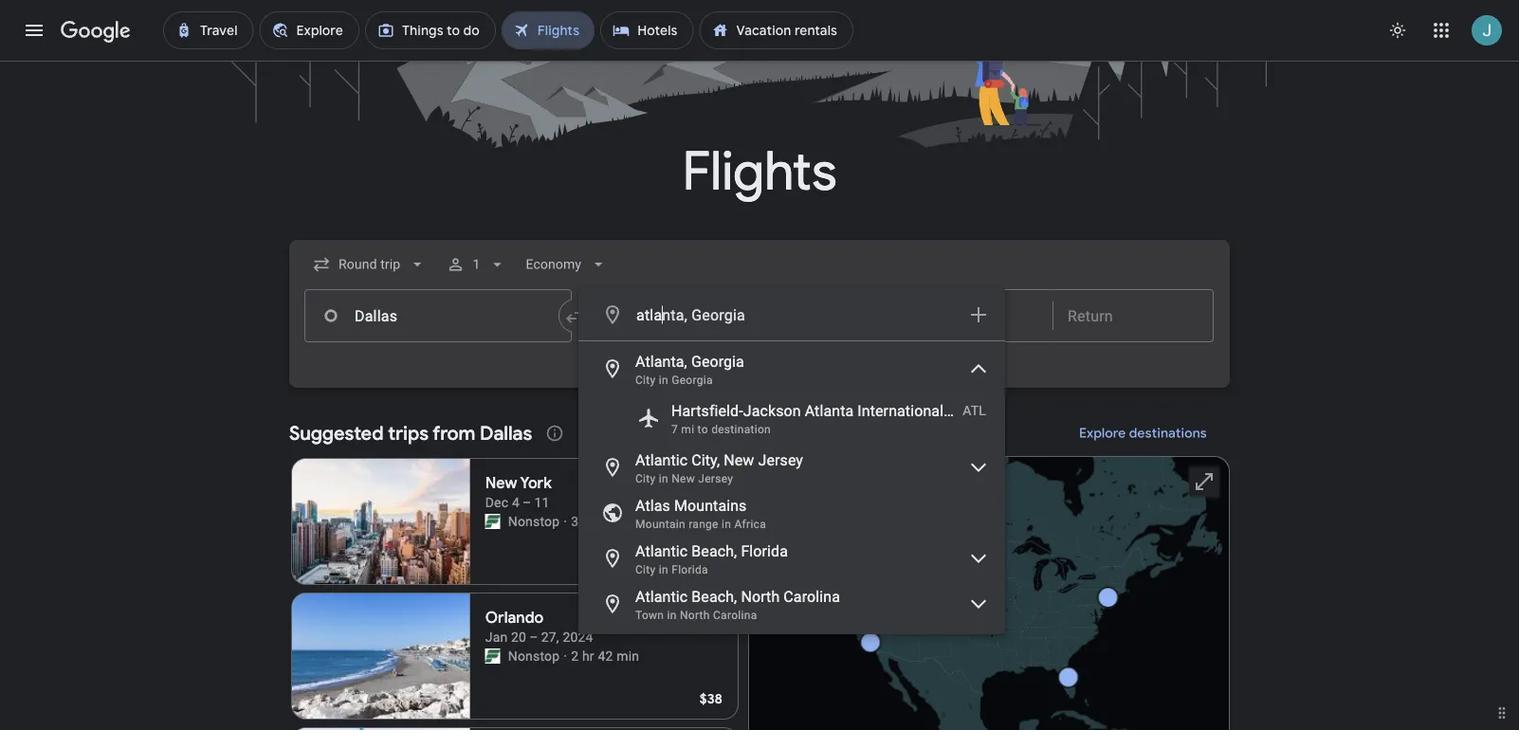 Task type: locate. For each thing, give the bounding box(es) containing it.
1 vertical spatial north
[[680, 609, 710, 622]]

africa
[[735, 518, 766, 531]]

flights
[[683, 138, 837, 205]]

atlanta, georgia city in georgia
[[635, 352, 744, 387]]

suggested trips from dallas region
[[289, 411, 1230, 730]]

hr right 3
[[582, 514, 594, 529]]

1 horizontal spatial north
[[741, 588, 780, 606]]

atlanta
[[805, 402, 854, 420]]

in right town
[[667, 609, 677, 622]]

atlantic down 7
[[635, 451, 688, 469]]

1 horizontal spatial explore
[[1080, 425, 1126, 442]]

beach, down $78
[[692, 588, 737, 606]]

in down mountain
[[659, 563, 669, 577]]

1 vertical spatial florida
[[672, 563, 708, 577]]

jersey down the city,
[[698, 472, 733, 486]]

$38
[[700, 691, 723, 708]]

carolina
[[784, 588, 840, 606], [713, 609, 757, 622]]

carolina down atlantic beach, florida option
[[784, 588, 840, 606]]

0 vertical spatial min
[[617, 514, 639, 529]]

jan
[[485, 629, 508, 645]]

1 horizontal spatial florida
[[741, 542, 788, 560]]

beach, inside atlantic beach, north carolina town in north carolina
[[692, 588, 737, 606]]

in
[[659, 374, 669, 387], [659, 472, 669, 486], [722, 518, 731, 531], [659, 563, 669, 577], [667, 609, 677, 622]]

city inside atlantic city, new jersey city in new jersey
[[635, 472, 656, 486]]

nonstop down 4 – 11
[[508, 514, 560, 529]]

international
[[858, 402, 944, 420]]

atlantic inside atlantic beach, north carolina town in north carolina
[[635, 588, 688, 606]]

0 vertical spatial jersey
[[758, 451, 803, 469]]

hartsfield-jackson atlanta international airport
[[672, 402, 995, 420]]

carolina down $78
[[713, 609, 757, 622]]

to
[[698, 423, 708, 436]]

explore up jackson
[[750, 377, 796, 395]]

0 horizontal spatial explore
[[750, 377, 796, 395]]

1 vertical spatial atlantic
[[635, 542, 688, 560]]

atlantic city, new jersey option
[[579, 445, 1005, 490]]

0 horizontal spatial carolina
[[713, 609, 757, 622]]

destination
[[711, 423, 771, 436]]

in inside 'atlas mountains mountain range in africa'
[[722, 518, 731, 531]]

0 horizontal spatial new
[[485, 474, 517, 493]]

explore inside button
[[1080, 425, 1126, 442]]

atlantic inside atlantic city, new jersey city in new jersey
[[635, 451, 688, 469]]

new down the city,
[[672, 472, 695, 486]]

list box containing atlanta, georgia
[[579, 341, 1005, 635]]

0 vertical spatial atlantic
[[635, 451, 688, 469]]

1 nonstop from the top
[[508, 514, 560, 529]]

atlanta,
[[635, 352, 687, 370]]

atlantic beach, north carolina option
[[579, 581, 1005, 627]]

3 city from the top
[[635, 563, 656, 577]]

city down atlanta,
[[635, 374, 656, 387]]

Where else? text field
[[635, 292, 956, 338]]

hartsfield-jackson atlanta international airport (atl) option
[[579, 392, 1005, 445]]

2 vertical spatial georgia
[[672, 374, 713, 387]]

2 horizontal spatial new
[[724, 451, 754, 469]]

georgia down ‌nta, georgia
[[691, 352, 744, 370]]

georgia right "‌nta," on the top of the page
[[692, 306, 745, 324]]

2
[[571, 648, 579, 664]]

explore for explore
[[750, 377, 796, 395]]

None text field
[[304, 289, 572, 342]]

airport
[[948, 402, 995, 420]]

2 nonstop from the top
[[508, 648, 560, 664]]

hr right 2
[[582, 648, 594, 664]]

min for orlando
[[617, 648, 639, 664]]

nonstop down "20 – 27," on the bottom
[[508, 648, 560, 664]]

nonstop
[[508, 514, 560, 529], [508, 648, 560, 664]]

florida down the range
[[672, 563, 708, 577]]

atlantic up town
[[635, 588, 688, 606]]

hr
[[582, 514, 594, 529], [582, 648, 594, 664]]

new
[[724, 451, 754, 469], [672, 472, 695, 486], [485, 474, 517, 493]]

7 mi to destination
[[672, 423, 771, 436]]

jersey
[[758, 451, 803, 469], [698, 472, 733, 486]]

0 vertical spatial beach,
[[692, 542, 737, 560]]

list box inside "flight" search box
[[579, 341, 1005, 635]]

georgia
[[692, 306, 745, 324], [691, 352, 744, 370], [672, 374, 713, 387]]

atlas mountains option
[[579, 490, 1005, 536]]

city up town
[[635, 563, 656, 577]]

georgia for atlanta, georgia city in georgia
[[691, 352, 744, 370]]

in right the range
[[722, 518, 731, 531]]

florida
[[741, 542, 788, 560], [672, 563, 708, 577]]

beach, for north
[[692, 588, 737, 606]]

new down the destination
[[724, 451, 754, 469]]

2 vertical spatial city
[[635, 563, 656, 577]]

atlantic down mountain
[[635, 542, 688, 560]]

explore destinations
[[1080, 425, 1207, 442]]

1 vertical spatial min
[[617, 648, 639, 664]]

2024
[[563, 629, 593, 645]]

explore left destinations
[[1080, 425, 1126, 442]]

georgia up hartsfield-
[[672, 374, 713, 387]]

florida down "africa"
[[741, 542, 788, 560]]

from
[[433, 421, 476, 445]]

1 atlantic from the top
[[635, 451, 688, 469]]

main menu image
[[23, 19, 46, 42]]

beach,
[[692, 542, 737, 560], [692, 588, 737, 606]]

new york dec 4 – 11
[[485, 474, 552, 510]]

min
[[617, 514, 639, 529], [617, 648, 639, 664]]

0 vertical spatial city
[[635, 374, 656, 387]]

42
[[598, 648, 613, 664]]

3 atlantic from the top
[[635, 588, 688, 606]]

suggested trips from dallas
[[289, 421, 532, 445]]

atlantic beach, florida city in florida
[[635, 542, 788, 577]]

atlantic beach, north carolina town in north carolina
[[635, 588, 840, 622]]

1 hr from the top
[[582, 514, 594, 529]]

1 vertical spatial city
[[635, 472, 656, 486]]

city,
[[692, 451, 720, 469]]

2 city from the top
[[635, 472, 656, 486]]

1 vertical spatial nonstop
[[508, 648, 560, 664]]

north down atlantic beach, florida option
[[741, 588, 780, 606]]

0 vertical spatial nonstop
[[508, 514, 560, 529]]

0 vertical spatial hr
[[582, 514, 594, 529]]

city up atlas
[[635, 472, 656, 486]]

list box
[[579, 341, 1005, 635]]

york
[[520, 474, 552, 493]]

atlantic for atlantic beach, florida
[[635, 542, 688, 560]]

atlanta, georgia option
[[579, 346, 1005, 392]]

north
[[741, 588, 780, 606], [680, 609, 710, 622]]

hartsfield-
[[672, 402, 743, 420]]

north right town
[[680, 609, 710, 622]]

2 atlantic from the top
[[635, 542, 688, 560]]

min right 42
[[617, 648, 639, 664]]

explore
[[750, 377, 796, 395], [1080, 425, 1126, 442]]

beach, down the range
[[692, 542, 737, 560]]

toggle nearby airports for atlantic beach, north carolina image
[[967, 593, 990, 616]]

0 horizontal spatial florida
[[672, 563, 708, 577]]

0 vertical spatial carolina
[[784, 588, 840, 606]]

atlantic inside the atlantic beach, florida city in florida
[[635, 542, 688, 560]]

1 vertical spatial beach,
[[692, 588, 737, 606]]

city inside atlanta, georgia city in georgia
[[635, 374, 656, 387]]

1 horizontal spatial jersey
[[758, 451, 803, 469]]

0 vertical spatial georgia
[[692, 306, 745, 324]]

 image
[[564, 512, 567, 531]]

Departure text field
[[908, 290, 1039, 341]]

2 vertical spatial atlantic
[[635, 588, 688, 606]]

 image
[[564, 647, 567, 666]]

None field
[[304, 248, 435, 282], [518, 248, 616, 282], [304, 248, 435, 282], [518, 248, 616, 282]]

2 hr 42 min
[[571, 648, 639, 664]]

in down atlanta,
[[659, 374, 669, 387]]

jackson
[[743, 402, 801, 420]]

$78
[[700, 556, 723, 573]]

jersey down hartsfield-jackson atlanta international airport (atl) option
[[758, 451, 803, 469]]

1 vertical spatial georgia
[[691, 352, 744, 370]]

atlas mountains mountain range in africa
[[635, 497, 766, 531]]

0 vertical spatial explore
[[750, 377, 796, 395]]

1 horizontal spatial carolina
[[784, 588, 840, 606]]

2 min from the top
[[617, 648, 639, 664]]

beach, inside the atlantic beach, florida city in florida
[[692, 542, 737, 560]]

1 vertical spatial carolina
[[713, 609, 757, 622]]

new up dec
[[485, 474, 517, 493]]

destination, select multiple airports image
[[967, 304, 990, 326]]

city
[[635, 374, 656, 387], [635, 472, 656, 486], [635, 563, 656, 577]]

1 vertical spatial hr
[[582, 648, 594, 664]]

toggle nearby airports for atlantic beach, florida image
[[967, 547, 990, 570]]

in up atlas
[[659, 472, 669, 486]]

explore inside button
[[750, 377, 796, 395]]

0 horizontal spatial north
[[680, 609, 710, 622]]

in inside atlantic beach, north carolina town in north carolina
[[667, 609, 677, 622]]

min right 19
[[617, 514, 639, 529]]

0 horizontal spatial jersey
[[698, 472, 733, 486]]

1 beach, from the top
[[692, 542, 737, 560]]

2 beach, from the top
[[692, 588, 737, 606]]

2 hr from the top
[[582, 648, 594, 664]]

frontier image
[[485, 514, 501, 529]]

1 min from the top
[[617, 514, 639, 529]]

1 city from the top
[[635, 374, 656, 387]]

beach, for florida
[[692, 542, 737, 560]]

atlantic
[[635, 451, 688, 469], [635, 542, 688, 560], [635, 588, 688, 606]]

1 vertical spatial explore
[[1080, 425, 1126, 442]]



Task type: vqa. For each thing, say whether or not it's contained in the screenshot.


Task type: describe. For each thing, give the bounding box(es) containing it.
mountains
[[674, 497, 747, 515]]

hr for orlando
[[582, 648, 594, 664]]

38 US dollars text field
[[700, 691, 723, 708]]

new inside the new york dec 4 – 11
[[485, 474, 517, 493]]

range
[[689, 518, 719, 531]]

in inside atlantic city, new jersey city in new jersey
[[659, 472, 669, 486]]

19
[[598, 514, 613, 529]]

‌nta,
[[662, 306, 688, 324]]

explore destinations button
[[1057, 411, 1230, 456]]

atlantic beach, florida option
[[579, 536, 1005, 581]]

toggle nearby airports for atlantic city, new jersey image
[[967, 456, 990, 479]]

1 horizontal spatial new
[[672, 472, 695, 486]]

toggle nearby airports for atlanta, georgia image
[[967, 358, 990, 380]]

trips
[[388, 421, 429, 445]]

explore for explore destinations
[[1080, 425, 1126, 442]]

7
[[672, 423, 678, 436]]

enter your destination dialog
[[579, 288, 1005, 635]]

orlando jan 20 – 27, 2024
[[485, 608, 593, 645]]

georgia for ‌nta, georgia
[[692, 306, 745, 324]]

4 – 11
[[512, 495, 550, 510]]

atlas
[[635, 497, 670, 515]]

3 hr 19 min
[[571, 514, 639, 529]]

in inside the atlantic beach, florida city in florida
[[659, 563, 669, 577]]

20 – 27,
[[511, 629, 559, 645]]

atlantic for atlantic city, new jersey
[[635, 451, 688, 469]]

orlando
[[485, 608, 544, 628]]

frontier image
[[485, 649, 501, 664]]

Flight search field
[[274, 240, 1245, 635]]

explore button
[[708, 367, 812, 405]]

mountain
[[635, 518, 686, 531]]

min for new york
[[617, 514, 639, 529]]

hr for new york
[[582, 514, 594, 529]]

atlantic city, new jersey city in new jersey
[[635, 451, 803, 486]]

1
[[473, 257, 480, 272]]

town
[[635, 609, 664, 622]]

none text field inside "flight" search box
[[304, 289, 572, 342]]

0 vertical spatial florida
[[741, 542, 788, 560]]

suggested
[[289, 421, 384, 445]]

1 vertical spatial jersey
[[698, 472, 733, 486]]

Return text field
[[1068, 290, 1199, 341]]

‌nta, georgia
[[662, 306, 745, 324]]

atl
[[963, 403, 986, 418]]

nonstop for jan
[[508, 648, 560, 664]]

destinations
[[1130, 425, 1207, 442]]

dec
[[485, 495, 509, 510]]

nonstop for york
[[508, 514, 560, 529]]

0 vertical spatial north
[[741, 588, 780, 606]]

mi
[[681, 423, 695, 436]]

dallas
[[480, 421, 532, 445]]

atlantic for atlantic beach, north carolina
[[635, 588, 688, 606]]

in inside atlanta, georgia city in georgia
[[659, 374, 669, 387]]

1 button
[[438, 242, 514, 287]]

city inside the atlantic beach, florida city in florida
[[635, 563, 656, 577]]

change appearance image
[[1375, 8, 1421, 53]]

78 US dollars text field
[[700, 556, 723, 573]]

3
[[571, 514, 579, 529]]



